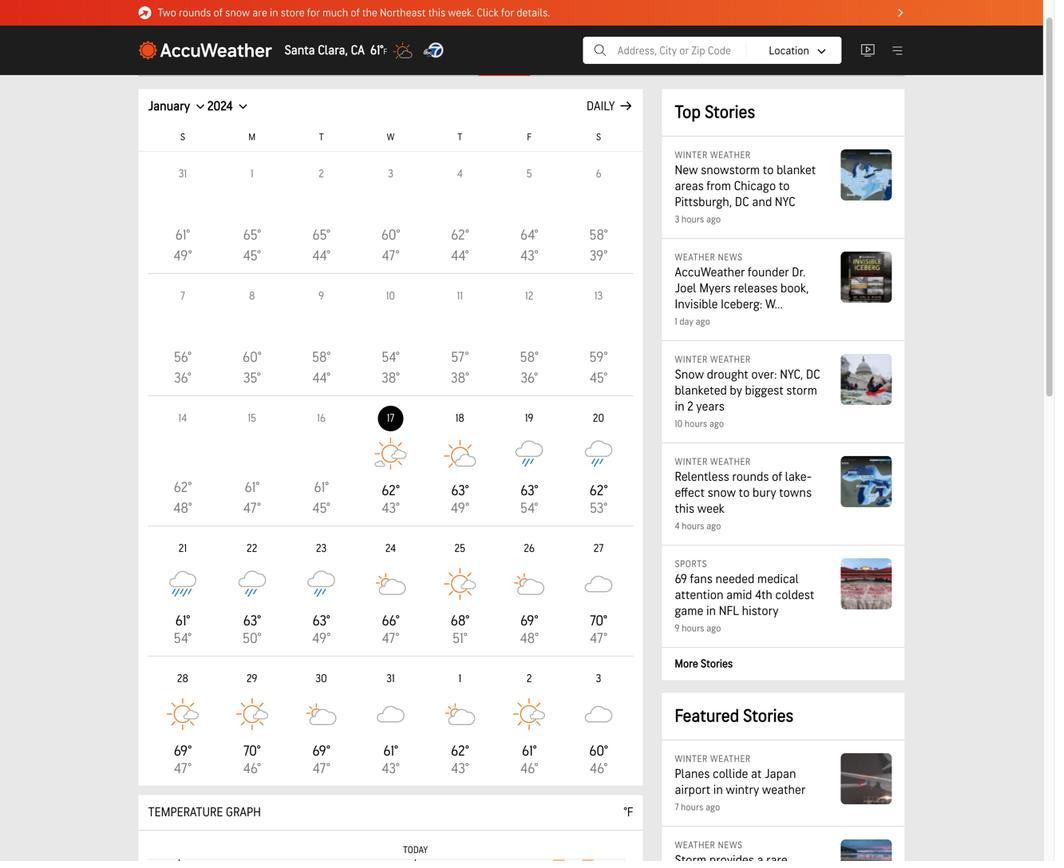 Task type: locate. For each thing, give the bounding box(es) containing it.
mostly cloudy image down 26
[[514, 568, 546, 600]]

1 horizontal spatial 54°
[[382, 349, 400, 366]]

61° inside 61° 43°
[[384, 743, 398, 760]]

0 vertical spatial 9
[[319, 290, 324, 303]]

s
[[180, 131, 185, 143], [597, 131, 602, 143]]

this
[[429, 6, 446, 19], [675, 501, 695, 517]]

0 vertical spatial 70°
[[590, 613, 608, 630]]

1 left day
[[675, 316, 678, 327]]

stories for top stories
[[705, 102, 756, 123]]

weather inside winter weather relentless rounds of lake- effect snow to bury towns this week 4 hours ago
[[711, 456, 751, 468]]

43° down cloudy icon
[[382, 760, 400, 777]]

weather inside winter weather snow drought over: nyc, dc blanketed by biggest storm in 2 years 10 hours ago
[[711, 354, 751, 365]]

1 vertical spatial rounds
[[733, 469, 770, 485]]

63° for 19
[[521, 482, 539, 500]]

2 horizontal spatial 58°
[[590, 227, 608, 244]]

quality
[[576, 50, 620, 65]]

sunshine and patchy clouds image
[[444, 568, 476, 600]]

hours inside winter weather new snowstorm to blanket areas from chicago to pittsburgh, dc and nyc 3 hours ago
[[682, 214, 705, 225]]

49° left 65° 45°
[[174, 248, 192, 265]]

hamburger image
[[891, 43, 905, 58]]

10 down 60° 47°
[[386, 290, 396, 303]]

news
[[718, 252, 743, 263], [718, 839, 743, 851]]

1 vertical spatial 7
[[675, 802, 679, 813]]

weather up "drought"
[[711, 354, 751, 365]]

3 winter from the top
[[675, 456, 708, 468]]

daily link down store
[[254, 40, 310, 76]]

2 cloudy image from the top
[[583, 698, 615, 730]]

drought
[[707, 367, 749, 383]]

0 vertical spatial 54°
[[382, 349, 400, 366]]

56°
[[174, 349, 192, 366]]

70° right 69° 48°
[[590, 613, 608, 630]]

ago down "nfl"
[[707, 623, 722, 634]]

47° for 27
[[590, 630, 608, 647]]

0 vertical spatial 45°
[[243, 248, 261, 265]]

61° inside 61° 47°
[[245, 479, 260, 496]]

0 horizontal spatial daily link
[[254, 40, 310, 76]]

0 vertical spatial 10
[[386, 290, 396, 303]]

31 up cloudy icon
[[387, 672, 395, 685]]

0 vertical spatial cloudy image
[[583, 568, 615, 600]]

graph
[[226, 805, 261, 820]]

47° up temperature
[[174, 760, 192, 777]]

1 horizontal spatial rounds
[[733, 469, 770, 485]]

stories for featured stories
[[744, 706, 794, 727]]

49° up '30' in the left of the page
[[312, 630, 331, 647]]

36° up 19
[[521, 370, 538, 387]]

66°
[[382, 613, 400, 630]]

60° right 65° 44°
[[382, 227, 400, 244]]

location
[[770, 44, 810, 57]]

36° inside 58° 36°
[[521, 370, 538, 387]]

daily link down quality
[[587, 99, 634, 114]]

2 s from the left
[[597, 131, 602, 143]]

36° inside 56° 36°
[[174, 370, 191, 387]]

snow left are
[[225, 6, 250, 19]]

63° 49° down partly sunny image
[[451, 482, 470, 517]]

47° for 24
[[382, 630, 400, 647]]

dc inside winter weather snow drought over: nyc, dc blanketed by biggest storm in 2 years 10 hours ago
[[807, 367, 821, 383]]

45° inside 59° 45°
[[590, 370, 608, 387]]

in down blanketed
[[675, 399, 685, 415]]

of inside winter weather relentless rounds of lake- effect snow to bury towns this week 4 hours ago
[[773, 469, 783, 485]]

38°
[[382, 370, 400, 387], [451, 370, 469, 387]]

43° inside 64° 43°
[[521, 248, 539, 265]]

winter weather new snowstorm to blanket areas from chicago to pittsburgh, dc and nyc 3 hours ago
[[675, 149, 817, 225]]

62° up 21
[[174, 479, 192, 496]]

daily
[[267, 50, 295, 65], [587, 99, 615, 114]]

27
[[594, 542, 604, 555]]

amid
[[727, 587, 753, 603]]

44° inside 58° 44°
[[313, 370, 331, 387]]

winter inside winter weather new snowstorm to blanket areas from chicago to pittsburgh, dc and nyc 3 hours ago
[[675, 149, 708, 161]]

1 vertical spatial 60°
[[243, 349, 262, 366]]

0 horizontal spatial 7
[[181, 290, 185, 303]]

62° 43° for 1
[[451, 743, 469, 777]]

1 69° 47° from the left
[[174, 743, 192, 777]]

0 horizontal spatial rounds
[[179, 6, 211, 19]]

1 65° from the left
[[243, 227, 261, 244]]

2 mostly sunny image from the left
[[236, 698, 268, 730]]

winter up the planes
[[675, 753, 708, 765]]

winter up new
[[675, 149, 708, 161]]

4 winter from the top
[[675, 753, 708, 765]]

1 horizontal spatial 1
[[459, 672, 462, 685]]

1 vertical spatial news
[[718, 839, 743, 851]]

62° 43° down clouds breaking for some sun icon
[[382, 482, 400, 517]]

2 69° 47° from the left
[[313, 743, 331, 777]]

62° 43°
[[382, 482, 400, 517], [451, 743, 469, 777]]

ago down years
[[710, 418, 725, 430]]

36° for 56° 36°
[[174, 370, 191, 387]]

chicago
[[735, 179, 777, 194]]

1 vertical spatial cloudy image
[[583, 698, 615, 730]]

2 up 65° 44°
[[319, 167, 324, 181]]

69° 47° down clearing icon
[[313, 743, 331, 777]]

weather news
[[675, 839, 743, 851]]

0 vertical spatial f
[[384, 47, 388, 57]]

1 cloudy image from the top
[[583, 568, 615, 600]]

62° right 61° 43°
[[451, 743, 469, 760]]

47° inside 60° 47°
[[382, 248, 400, 265]]

mainly cloudy, showers around image
[[583, 438, 615, 470]]

hours down week
[[682, 520, 705, 532]]

1 vertical spatial daily
[[587, 99, 615, 114]]

70° 47°
[[590, 613, 608, 647]]

54° for 63° 54°
[[521, 500, 539, 517]]

48°
[[174, 500, 192, 517], [520, 630, 539, 647]]

65° inside 65° 44°
[[313, 227, 331, 244]]

4th
[[756, 587, 773, 603]]

weather for drought
[[711, 354, 751, 365]]

1 horizontal spatial 7
[[675, 802, 679, 813]]

1 horizontal spatial 3
[[596, 672, 602, 685]]

an a.m. shower; mostly cloudy image
[[375, 568, 407, 600]]

0 horizontal spatial for
[[307, 6, 320, 19]]

63° 49° for 23
[[312, 613, 331, 647]]

1 horizontal spatial 36°
[[521, 370, 538, 387]]

7 down "airport"
[[675, 802, 679, 813]]

0 horizontal spatial 31
[[179, 167, 187, 181]]

46° right 61° 46°
[[590, 760, 608, 777]]

70° inside 70° 47°
[[590, 613, 608, 630]]

0 horizontal spatial snow
[[225, 6, 250, 19]]

60° right 61° 46°
[[590, 743, 608, 760]]

winter inside the winter weather planes collide at japan airport in wintry weather 7 hours ago
[[675, 753, 708, 765]]

s down january
[[180, 131, 185, 143]]

7 inside the winter weather planes collide at japan airport in wintry weather 7 hours ago
[[675, 802, 679, 813]]

1 vertical spatial 1
[[675, 316, 678, 327]]

winter for new
[[675, 149, 708, 161]]

0 horizontal spatial 38°
[[382, 370, 400, 387]]

2 horizontal spatial 1
[[675, 316, 678, 327]]

click
[[477, 6, 499, 19]]

60° 35°
[[243, 349, 262, 387]]

69° right 68°
[[521, 613, 539, 630]]

7 down 61° 49°
[[181, 290, 185, 303]]

38° for 57° 38°
[[451, 370, 469, 387]]

years
[[697, 399, 725, 415]]

1 horizontal spatial 49°
[[312, 630, 331, 647]]

hours inside winter weather relentless rounds of lake- effect snow to bury towns this week 4 hours ago
[[682, 520, 705, 532]]

1 vertical spatial 31
[[387, 672, 395, 685]]

1 vertical spatial 10
[[675, 418, 683, 430]]

1 horizontal spatial 65°
[[313, 227, 331, 244]]

46° for 61°
[[521, 760, 539, 777]]

winter inside winter weather relentless rounds of lake- effect snow to bury towns this week 4 hours ago
[[675, 456, 708, 468]]

1 winter from the top
[[675, 149, 708, 161]]

3 down 'w'
[[388, 167, 394, 181]]

mostly cloudy image
[[514, 568, 546, 600], [444, 698, 476, 730]]

to up chicago
[[763, 163, 774, 178]]

2 horizontal spatial 69°
[[521, 613, 539, 630]]

47° up 22
[[243, 500, 261, 517]]

0 vertical spatial this
[[429, 6, 446, 19]]

0 horizontal spatial 36°
[[174, 370, 191, 387]]

46° up graph
[[243, 760, 261, 777]]

s up 6
[[597, 131, 602, 143]]

62° 43° right 61° 43°
[[451, 743, 469, 777]]

2 horizontal spatial 3
[[675, 214, 680, 225]]

0 vertical spatial 4
[[458, 167, 463, 181]]

64° 43°
[[521, 227, 539, 265]]

46° inside 60° 46°
[[590, 760, 608, 777]]

search image
[[593, 41, 609, 60]]

hours down game
[[682, 623, 705, 634]]

1 38° from the left
[[382, 370, 400, 387]]

61° inside 61° 46°
[[522, 743, 537, 760]]

an afternoon shower or two image
[[306, 568, 338, 600]]

cloudy image for 60°
[[583, 698, 615, 730]]

62°
[[451, 227, 469, 244], [174, 479, 192, 496], [382, 482, 400, 500], [590, 482, 608, 500], [451, 743, 469, 760]]

mostly cloudy image for 62°
[[444, 698, 476, 730]]

2 46° from the left
[[521, 760, 539, 777]]

2 vertical spatial 2
[[527, 672, 532, 685]]

hours down "airport"
[[681, 802, 704, 813]]

2 horizontal spatial 2
[[688, 399, 694, 415]]

snow inside winter weather relentless rounds of lake- effect snow to bury towns this week 4 hours ago
[[708, 485, 737, 501]]

62° down clouds breaking for some sun icon
[[382, 482, 400, 500]]

61° up 23
[[314, 479, 329, 496]]

rounds up bury
[[733, 469, 770, 485]]

of left are
[[214, 6, 223, 19]]

news down 'wintry'
[[718, 839, 743, 851]]

38° up 17 at the top
[[382, 370, 400, 387]]

63° down partly sunny image
[[451, 482, 469, 500]]

65° 45°
[[243, 227, 261, 265]]

1 36° from the left
[[174, 370, 191, 387]]

4
[[458, 167, 463, 181], [675, 520, 680, 532]]

are
[[253, 6, 267, 19]]

36° down "56°" in the top left of the page
[[174, 370, 191, 387]]

top stories
[[675, 102, 756, 123]]

65° for 65° 44°
[[313, 227, 331, 244]]

1 horizontal spatial 31
[[387, 672, 395, 685]]

top
[[675, 102, 701, 123]]

weather down "airport"
[[675, 839, 716, 851]]

1 vertical spatial 2
[[688, 399, 694, 415]]

43° right 61° 43°
[[451, 760, 469, 777]]

1 horizontal spatial 69° 47°
[[313, 743, 331, 777]]

61° 43°
[[382, 743, 400, 777]]

1 horizontal spatial 38°
[[451, 370, 469, 387]]

°f
[[624, 805, 634, 820]]

0 horizontal spatial 69°
[[174, 743, 192, 760]]

1 horizontal spatial daily
[[587, 99, 615, 114]]

31 down january
[[179, 167, 187, 181]]

70° 46°
[[243, 743, 261, 777]]

58° 36°
[[520, 349, 539, 387]]

1 vertical spatial daily link
[[587, 99, 634, 114]]

3 46° from the left
[[590, 760, 608, 777]]

56° 36°
[[174, 349, 192, 387]]

63° inside 63° 54°
[[521, 482, 539, 500]]

69° inside 69° 48°
[[521, 613, 539, 630]]

1 vertical spatial this
[[675, 501, 695, 517]]

news inside weather news accuweather founder dr. joel myers releases book, invisible iceberg: w... 1 day ago
[[718, 252, 743, 263]]

1 vertical spatial f
[[527, 131, 532, 143]]

1 news from the top
[[718, 252, 743, 263]]

61° 45°
[[313, 479, 331, 517]]

0 horizontal spatial 69° 47°
[[174, 743, 192, 777]]

mostly cloudy image right cloudy icon
[[444, 698, 476, 730]]

61° inside the 61° 54°
[[175, 613, 190, 630]]

70° inside 70° 46°
[[244, 743, 261, 760]]

sports
[[675, 558, 708, 570]]

f right ca
[[384, 47, 388, 57]]

weather up snowstorm
[[711, 149, 751, 161]]

17
[[387, 412, 395, 425]]

0 horizontal spatial 60°
[[243, 349, 262, 366]]

1 horizontal spatial 60°
[[382, 227, 400, 244]]

in down collide on the bottom right
[[714, 782, 724, 798]]

winter inside winter weather snow drought over: nyc, dc blanketed by biggest storm in 2 years 10 hours ago
[[675, 354, 708, 365]]

10
[[386, 290, 396, 303], [675, 418, 683, 430]]

61° for 61° 45°
[[314, 479, 329, 496]]

2 65° from the left
[[313, 227, 331, 244]]

54° up 28
[[174, 630, 192, 647]]

hours
[[682, 214, 705, 225], [685, 418, 708, 430], [682, 520, 705, 532], [682, 623, 705, 634], [681, 802, 704, 813]]

63° inside 63° 50°
[[243, 613, 261, 630]]

70° for 70° 46°
[[244, 743, 261, 760]]

58° 44°
[[312, 349, 331, 387]]

0 vertical spatial 2
[[319, 167, 324, 181]]

collide
[[713, 766, 749, 782]]

57°
[[452, 349, 469, 366]]

news for weather news
[[718, 839, 743, 851]]

ago inside winter weather new snowstorm to blanket areas from chicago to pittsburgh, dc and nyc 3 hours ago
[[707, 214, 721, 225]]

for right click
[[502, 6, 514, 19]]

dc left "and"
[[736, 194, 750, 210]]

13
[[595, 290, 603, 303]]

61° 47°
[[243, 479, 261, 517]]

0 horizontal spatial 45°
[[243, 248, 261, 265]]

0 horizontal spatial 49°
[[174, 248, 192, 265]]

snow up week
[[708, 485, 737, 501]]

0 vertical spatial 49°
[[174, 248, 192, 265]]

cloudy image
[[583, 568, 615, 600], [583, 698, 615, 730]]

1
[[251, 167, 254, 181], [675, 316, 678, 327], [459, 672, 462, 685]]

air quality link
[[544, 40, 634, 76]]

0 horizontal spatial 9
[[319, 290, 324, 303]]

1 inside weather news accuweather founder dr. joel myers releases book, invisible iceberg: w... 1 day ago
[[675, 316, 678, 327]]

towns
[[780, 485, 812, 501]]

2 down blanketed
[[688, 399, 694, 415]]

61° inside 61° 49°
[[175, 227, 190, 244]]

0 vertical spatial 63° 49°
[[451, 482, 470, 517]]

weather inside winter weather new snowstorm to blanket areas from chicago to pittsburgh, dc and nyc 3 hours ago
[[711, 149, 751, 161]]

cloudy image
[[375, 698, 407, 730]]

Address, City or Zip Code text field
[[618, 44, 810, 57]]

60° for 60° 35°
[[243, 349, 262, 366]]

this left week.
[[429, 6, 446, 19]]

45° inside 65° 45°
[[243, 248, 261, 265]]

61° inside 61° 45°
[[314, 479, 329, 496]]

28
[[177, 672, 188, 685]]

1 horizontal spatial for
[[502, 6, 514, 19]]

62° inside 62° 48°
[[174, 479, 192, 496]]

0 horizontal spatial mostly cloudy image
[[444, 698, 476, 730]]

rounds
[[179, 6, 211, 19], [733, 469, 770, 485]]

for right store
[[307, 6, 320, 19]]

t right 'w'
[[458, 131, 463, 143]]

1 horizontal spatial 63° 49°
[[451, 482, 470, 517]]

two rounds of snow are in store for much of the northeast this week. click for details. link
[[139, 0, 905, 26]]

2 vertical spatial 60°
[[590, 743, 608, 760]]

1 down m
[[251, 167, 254, 181]]

3 down pittsburgh,
[[675, 214, 680, 225]]

0 vertical spatial 60°
[[382, 227, 400, 244]]

69° up temperature
[[174, 743, 192, 760]]

36°
[[174, 370, 191, 387], [521, 370, 538, 387]]

santa
[[285, 43, 315, 58]]

45°
[[243, 248, 261, 265], [590, 370, 608, 387], [313, 500, 331, 517]]

69° for 30
[[313, 743, 331, 760]]

winter for snow
[[675, 354, 708, 365]]

2 horizontal spatial 54°
[[521, 500, 539, 517]]

1 vertical spatial 45°
[[590, 370, 608, 387]]

54°
[[382, 349, 400, 366], [521, 500, 539, 517], [174, 630, 192, 647]]

2 38° from the left
[[451, 370, 469, 387]]

0 vertical spatial stories
[[705, 102, 756, 123]]

1 t from the left
[[319, 131, 324, 143]]

0 vertical spatial 3
[[388, 167, 394, 181]]

20
[[593, 412, 605, 425]]

snow inside the two rounds of snow are in store for much of the northeast this week. click for details. link
[[225, 6, 250, 19]]

0 horizontal spatial 10
[[386, 290, 396, 303]]

44° up 16
[[313, 370, 331, 387]]

2 vertical spatial 45°
[[313, 500, 331, 517]]

daily down store
[[267, 50, 295, 65]]

ca
[[351, 43, 365, 58]]

january
[[148, 99, 190, 114]]

2 news from the top
[[718, 839, 743, 851]]

mostly cloudy image for 69°
[[514, 568, 546, 600]]

more
[[675, 657, 699, 671]]

0 horizontal spatial daily
[[267, 50, 295, 65]]

36° for 58° 36°
[[521, 370, 538, 387]]

weather inside the winter weather planes collide at japan airport in wintry weather 7 hours ago
[[711, 753, 751, 765]]

weather up relentless
[[711, 456, 751, 468]]

0 vertical spatial 62° 43°
[[382, 482, 400, 517]]

31
[[179, 167, 187, 181], [387, 672, 395, 685]]

46° for 70°
[[243, 760, 261, 777]]

week.
[[448, 6, 475, 19]]

2 up mostly sunny icon
[[527, 672, 532, 685]]

weather
[[711, 149, 751, 161], [675, 252, 716, 263], [711, 354, 751, 365], [711, 456, 751, 468], [711, 753, 751, 765], [675, 839, 716, 851]]

49°
[[174, 248, 192, 265], [451, 500, 470, 517], [312, 630, 331, 647]]

hours down years
[[685, 418, 708, 430]]

15
[[248, 412, 256, 425]]

1 horizontal spatial 58°
[[520, 349, 539, 366]]

health
[[647, 50, 688, 65]]

blanketed
[[675, 383, 728, 399]]

to inside winter weather relentless rounds of lake- effect snow to bury towns this week 4 hours ago
[[739, 485, 750, 501]]

winter for planes
[[675, 753, 708, 765]]

58° for 58° 44°
[[312, 349, 331, 366]]

60° up 35°
[[243, 349, 262, 366]]

weather up accuweather at right top
[[675, 252, 716, 263]]

clearing image
[[306, 698, 338, 730]]

fans
[[691, 572, 713, 587]]

winter up relentless
[[675, 456, 708, 468]]

0 vertical spatial 7
[[181, 290, 185, 303]]

22
[[247, 542, 257, 555]]

63° 49° for 18
[[451, 482, 470, 517]]

dc
[[736, 194, 750, 210], [807, 367, 821, 383]]

63° for 22
[[243, 613, 261, 630]]

1 vertical spatial 54°
[[521, 500, 539, 517]]

cloudy image down 27
[[583, 568, 615, 600]]

ago inside winter weather snow drought over: nyc, dc blanketed by biggest storm in 2 years 10 hours ago
[[710, 418, 725, 430]]

43° for 31
[[382, 760, 400, 777]]

54° up 26
[[521, 500, 539, 517]]

accuweather
[[675, 265, 746, 280]]

45° for 61° 45°
[[313, 500, 331, 517]]

more stories
[[675, 657, 733, 671]]

1 horizontal spatial mostly sunny image
[[236, 698, 268, 730]]

1 horizontal spatial this
[[675, 501, 695, 517]]

in inside winter weather snow drought over: nyc, dc blanketed by biggest storm in 2 years 10 hours ago
[[675, 399, 685, 415]]

43° down 64°
[[521, 248, 539, 265]]

58° up 39°
[[590, 227, 608, 244]]

1 horizontal spatial s
[[597, 131, 602, 143]]

ago down "airport"
[[706, 802, 721, 813]]

0 horizontal spatial 46°
[[243, 760, 261, 777]]

0 horizontal spatial mostly sunny image
[[167, 698, 199, 730]]

61° up 22
[[245, 479, 260, 496]]

60° 47°
[[382, 227, 400, 265]]

2 for from the left
[[502, 6, 514, 19]]

mostly sunny image
[[167, 698, 199, 730], [236, 698, 268, 730]]

0 horizontal spatial s
[[180, 131, 185, 143]]

breaking news image
[[139, 6, 151, 19]]

44° inside 62° 44°
[[451, 248, 469, 265]]

43° up 24
[[382, 500, 400, 517]]

26
[[524, 542, 535, 555]]

45° for 65° 45°
[[243, 248, 261, 265]]

63° up 50°
[[243, 613, 261, 630]]

1 vertical spatial 63° 49°
[[312, 613, 331, 647]]

1 mostly sunny image from the left
[[167, 698, 199, 730]]

new
[[675, 163, 699, 178]]

this inside winter weather relentless rounds of lake- effect snow to bury towns this week 4 hours ago
[[675, 501, 695, 517]]

58° for 58° 36°
[[520, 349, 539, 366]]

2 horizontal spatial 60°
[[590, 743, 608, 760]]

2 36° from the left
[[521, 370, 538, 387]]

1 vertical spatial 3
[[675, 214, 680, 225]]

of left 'the'
[[351, 6, 360, 19]]

0 horizontal spatial 62° 43°
[[382, 482, 400, 517]]

ago down week
[[707, 520, 722, 532]]

10 down blanketed
[[675, 418, 683, 430]]

hours down pittsburgh,
[[682, 214, 705, 225]]

66° 47°
[[382, 613, 400, 647]]

47° for 30
[[313, 760, 330, 777]]

winter for relentless
[[675, 456, 708, 468]]

44° for 62° 44°
[[451, 248, 469, 265]]

44° for 58° 44°
[[313, 370, 331, 387]]

2 horizontal spatial 46°
[[590, 760, 608, 777]]

attention
[[675, 587, 724, 603]]

61° down "periods of rain" icon
[[175, 613, 190, 630]]

1 vertical spatial 49°
[[451, 500, 470, 517]]

0 vertical spatial mostly cloudy image
[[514, 568, 546, 600]]

game
[[675, 603, 704, 619]]

t right m
[[319, 131, 324, 143]]

43° for 1
[[451, 760, 469, 777]]

9
[[319, 290, 324, 303], [675, 623, 680, 634]]

2 winter from the top
[[675, 354, 708, 365]]

ago down pittsburgh,
[[707, 214, 721, 225]]

1 vertical spatial dc
[[807, 367, 821, 383]]

news up accuweather at right top
[[718, 252, 743, 263]]

65° up 8 at the left
[[243, 227, 261, 244]]

of
[[214, 6, 223, 19], [351, 6, 360, 19], [773, 469, 783, 485]]

0 horizontal spatial 65°
[[243, 227, 261, 244]]

in left "nfl"
[[707, 603, 717, 619]]

1 46° from the left
[[243, 760, 261, 777]]

stories right top
[[705, 102, 756, 123]]

two
[[158, 6, 176, 19]]

9 down game
[[675, 623, 680, 634]]

47° inside the 66° 47°
[[382, 630, 400, 647]]

0 horizontal spatial 4
[[458, 167, 463, 181]]

61° down cloudy icon
[[384, 743, 398, 760]]

1 vertical spatial stories
[[701, 657, 733, 671]]

weather news accuweather founder dr. joel myers releases book, invisible iceberg: w... 1 day ago
[[675, 252, 810, 327]]

47° down 66°
[[382, 630, 400, 647]]

this down effect
[[675, 501, 695, 517]]

0 vertical spatial news
[[718, 252, 743, 263]]



Task type: vqa. For each thing, say whether or not it's contained in the screenshot.


Task type: describe. For each thing, give the bounding box(es) containing it.
24
[[386, 542, 396, 555]]

1 s from the left
[[180, 131, 185, 143]]

69
[[675, 572, 688, 587]]

hours inside winter weather snow drought over: nyc, dc blanketed by biggest storm in 2 years 10 hours ago
[[685, 418, 708, 430]]

brief morning showers image
[[236, 568, 268, 600]]

25
[[455, 542, 466, 555]]

63° 54°
[[521, 482, 539, 517]]

61° right ca
[[371, 43, 384, 58]]

areas
[[675, 179, 704, 194]]

61° 46°
[[521, 743, 539, 777]]

hours inside sports 69 fans needed medical attention amid 4th coldest game in nfl history 9 hours ago
[[682, 623, 705, 634]]

54° inside 54° 38°
[[382, 349, 400, 366]]

cloudy image for 70°
[[583, 568, 615, 600]]

45° for 59° 45°
[[590, 370, 608, 387]]

2 inside winter weather snow drought over: nyc, dc blanketed by biggest storm in 2 years 10 hours ago
[[688, 399, 694, 415]]

61° for 61° 43°
[[384, 743, 398, 760]]

wintry
[[726, 782, 760, 798]]

news for weather news accuweather founder dr. joel myers releases book, invisible iceberg: w... 1 day ago
[[718, 252, 743, 263]]

68°
[[451, 613, 470, 630]]

mostly sunny image for 70°
[[236, 698, 268, 730]]

over:
[[752, 367, 778, 383]]

62° 43° for 17
[[382, 482, 400, 517]]

39°
[[590, 248, 608, 265]]

weather for snowstorm
[[711, 149, 751, 161]]

54° 38°
[[382, 349, 400, 387]]

35°
[[243, 370, 261, 387]]

details.
[[517, 6, 551, 19]]

69° for 26
[[521, 613, 539, 630]]

iceberg:
[[721, 297, 763, 312]]

58° for 58° 39°
[[590, 227, 608, 244]]

1 horizontal spatial of
[[351, 6, 360, 19]]

0 vertical spatial 1
[[251, 167, 254, 181]]

founder
[[748, 265, 790, 280]]

air
[[556, 50, 573, 65]]

week
[[698, 501, 725, 517]]

temperature graph
[[148, 805, 261, 820]]

8
[[249, 290, 255, 303]]

invisible
[[675, 297, 718, 312]]

clouds breaking for some sun image
[[375, 438, 407, 470]]

ago inside the winter weather planes collide at japan airport in wintry weather 7 hours ago
[[706, 802, 721, 813]]

snowstorm
[[701, 163, 761, 178]]

in right are
[[270, 6, 278, 19]]

29
[[247, 672, 258, 685]]

1 for from the left
[[307, 6, 320, 19]]

mostly sunny image for 69°
[[167, 698, 199, 730]]

0 vertical spatial daily link
[[254, 40, 310, 76]]

18
[[456, 412, 465, 425]]

winter weather planes collide at japan airport in wintry weather 7 hours ago
[[675, 753, 806, 813]]

day
[[680, 316, 694, 327]]

biggest
[[746, 383, 784, 399]]

44° for 65° 44°
[[313, 248, 331, 265]]

winter weather relentless rounds of lake- effect snow to bury towns this week 4 hours ago
[[675, 456, 813, 532]]

cloudy with afternoon rain image
[[514, 438, 546, 470]]

needed
[[716, 572, 755, 587]]

11
[[457, 290, 463, 303]]

1 horizontal spatial f
[[527, 131, 532, 143]]

coldest
[[776, 587, 815, 603]]

radar link
[[310, 40, 371, 76]]

21
[[179, 542, 187, 555]]

46° for 60°
[[590, 760, 608, 777]]

myers
[[700, 281, 731, 296]]

w
[[387, 131, 395, 143]]

0 horizontal spatial 3
[[388, 167, 394, 181]]

nyc
[[775, 194, 796, 210]]

periods of rain image
[[167, 568, 199, 600]]

38° for 54° 38°
[[382, 370, 400, 387]]

43° for 17
[[382, 500, 400, 517]]

62° up 11
[[451, 227, 469, 244]]

lake-
[[786, 469, 813, 485]]

0 horizontal spatial of
[[214, 6, 223, 19]]

clara,
[[318, 43, 348, 58]]

store
[[281, 6, 305, 19]]

59°
[[590, 349, 608, 366]]

effect
[[675, 485, 705, 501]]

1 horizontal spatial 2
[[527, 672, 532, 685]]

47° for 28
[[174, 760, 192, 777]]

69° 47° for 30
[[313, 743, 331, 777]]

62° for 20
[[590, 482, 608, 500]]

dr.
[[793, 265, 806, 280]]

1 horizontal spatial to
[[763, 163, 774, 178]]

61° for 61° 47°
[[245, 479, 260, 496]]

59° 45°
[[590, 349, 608, 387]]

62° for 1
[[451, 743, 469, 760]]

61° 54°
[[174, 613, 192, 647]]

0 horizontal spatial 2
[[319, 167, 324, 181]]

53°
[[590, 500, 608, 517]]

48° for 62° 48°
[[174, 500, 192, 517]]

rounds inside winter weather relentless rounds of lake- effect snow to bury towns this week 4 hours ago
[[733, 469, 770, 485]]

60° for 60° 46°
[[590, 743, 608, 760]]

minutecast
[[384, 50, 452, 65]]

61° for 61° 49°
[[175, 227, 190, 244]]

23
[[316, 542, 327, 555]]

minutecast link
[[371, 40, 466, 76]]

m
[[249, 131, 256, 143]]

0 horizontal spatial this
[[429, 6, 446, 19]]

65° for 65° 45°
[[243, 227, 261, 244]]

mostly sunny image
[[514, 698, 546, 730]]

2 vertical spatial 1
[[459, 672, 462, 685]]

2 t from the left
[[458, 131, 463, 143]]

ago inside sports 69 fans needed medical attention amid 4th coldest game in nfl history 9 hours ago
[[707, 623, 722, 634]]

hours inside the winter weather planes collide at japan airport in wintry weather 7 hours ago
[[681, 802, 704, 813]]

62° for 17
[[382, 482, 400, 500]]

62° 44°
[[451, 227, 469, 265]]

19
[[525, 412, 534, 425]]

54° for 61° 54°
[[174, 630, 192, 647]]

4 inside winter weather relentless rounds of lake- effect snow to bury towns this week 4 hours ago
[[675, 520, 680, 532]]

60° for 60° 47°
[[382, 227, 400, 244]]

2 horizontal spatial to
[[779, 179, 790, 194]]

bury
[[753, 485, 777, 501]]

0 vertical spatial rounds
[[179, 6, 211, 19]]

63° for 18
[[451, 482, 469, 500]]

chevron down image
[[818, 49, 826, 54]]

stories for more stories
[[701, 657, 733, 671]]

61° for 61° 54°
[[175, 613, 190, 630]]

63° 50°
[[243, 613, 262, 647]]

16
[[317, 412, 326, 425]]

and
[[753, 194, 773, 210]]

1 horizontal spatial daily link
[[587, 99, 634, 114]]

book,
[[781, 281, 810, 296]]

62° 48°
[[174, 479, 192, 517]]

49° for 18
[[451, 500, 470, 517]]

61° for 61° 46°
[[522, 743, 537, 760]]

in inside the winter weather planes collide at japan airport in wintry weather 7 hours ago
[[714, 782, 724, 798]]

hourly
[[199, 50, 240, 65]]

weather
[[763, 782, 806, 798]]

snow
[[675, 367, 705, 383]]

storm
[[787, 383, 818, 399]]

63° for 23
[[313, 613, 330, 630]]

51°
[[453, 630, 468, 647]]

in inside sports 69 fans needed medical attention amid 4th coldest game in nfl history 9 hours ago
[[707, 603, 717, 619]]

relentless
[[675, 469, 730, 485]]

two rounds of snow are in store for much of the northeast this week. click for details.
[[158, 6, 551, 19]]

activities
[[701, 50, 757, 65]]

6
[[596, 167, 602, 181]]

65° 44°
[[313, 227, 331, 265]]

by
[[730, 383, 743, 399]]

weather for rounds
[[711, 456, 751, 468]]

ago inside weather news accuweather founder dr. joel myers releases book, invisible iceberg: w... 1 day ago
[[696, 316, 711, 327]]

santa clara, ca 61° f
[[285, 43, 388, 58]]

chevron right image
[[899, 9, 904, 17]]

northeast
[[380, 6, 426, 19]]

0 vertical spatial 31
[[179, 167, 187, 181]]

weather for collide
[[711, 753, 751, 765]]

0 vertical spatial daily
[[267, 50, 295, 65]]

62° 53°
[[590, 482, 608, 517]]

69° for 28
[[174, 743, 192, 760]]

from
[[707, 179, 732, 194]]

48° for 69° 48°
[[520, 630, 539, 647]]

weather inside weather news accuweather founder dr. joel myers releases book, invisible iceberg: w... 1 day ago
[[675, 252, 716, 263]]

partly sunny image
[[444, 438, 476, 470]]

winter weather snow drought over: nyc, dc blanketed by biggest storm in 2 years 10 hours ago
[[675, 354, 821, 430]]

ago inside winter weather relentless rounds of lake- effect snow to bury towns this week 4 hours ago
[[707, 520, 722, 532]]

69° 47° for 28
[[174, 743, 192, 777]]

64°
[[521, 227, 539, 244]]

nyc,
[[781, 367, 804, 383]]

history
[[743, 603, 779, 619]]

3 inside winter weather new snowstorm to blanket areas from chicago to pittsburgh, dc and nyc 3 hours ago
[[675, 214, 680, 225]]

70° for 70° 47°
[[590, 613, 608, 630]]

9 inside sports 69 fans needed medical attention amid 4th coldest game in nfl history 9 hours ago
[[675, 623, 680, 634]]

49° for 23
[[312, 630, 331, 647]]

10 inside winter weather snow drought over: nyc, dc blanketed by biggest storm in 2 years 10 hours ago
[[675, 418, 683, 430]]

dc inside winter weather new snowstorm to blanket areas from chicago to pittsburgh, dc and nyc 3 hours ago
[[736, 194, 750, 210]]

temperature
[[148, 805, 223, 820]]

2 vertical spatial 3
[[596, 672, 602, 685]]

f inside santa clara, ca 61° f
[[384, 47, 388, 57]]



